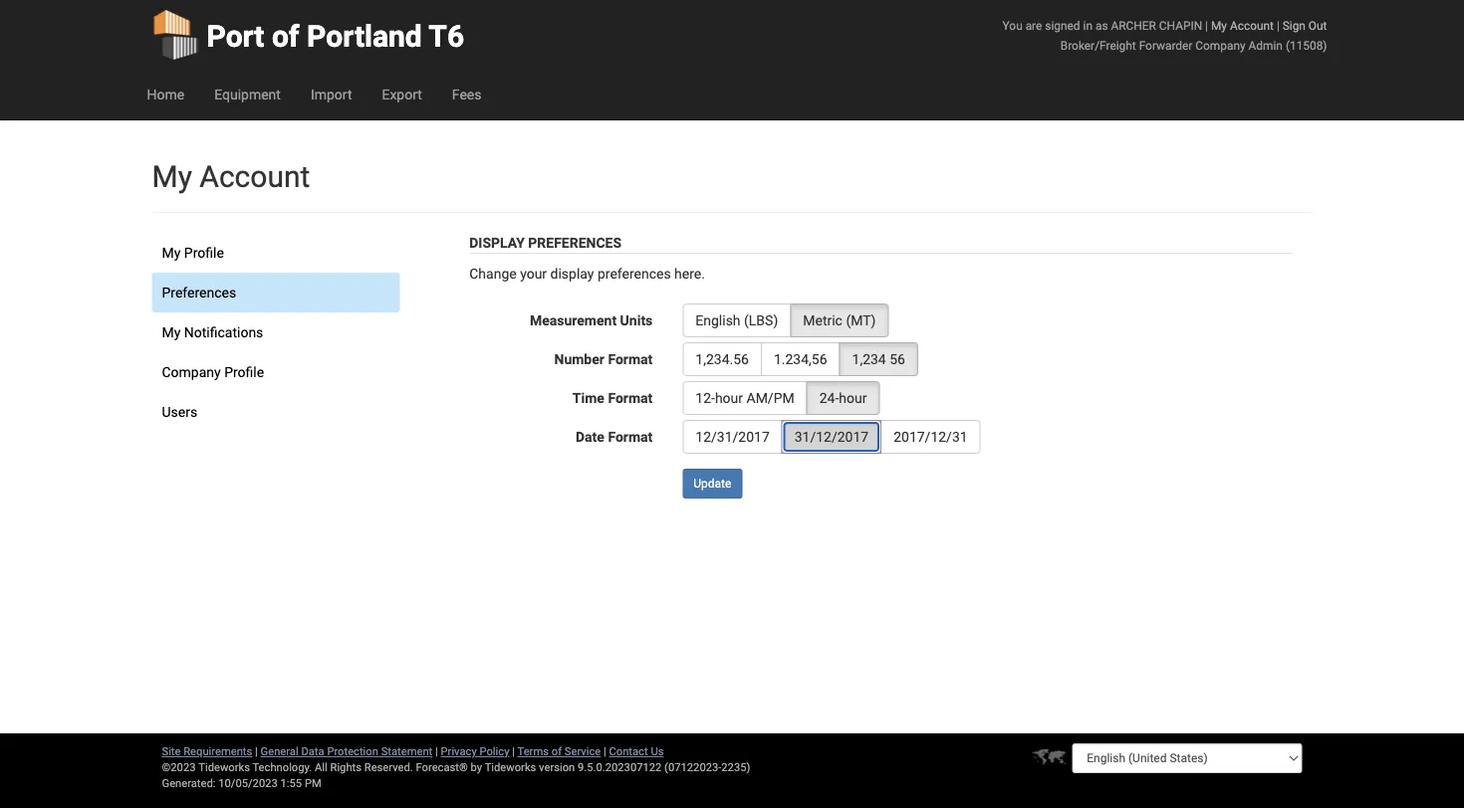 Task type: locate. For each thing, give the bounding box(es) containing it.
hour up 12/31/2017
[[715, 390, 743, 406]]

of
[[272, 18, 299, 54], [552, 746, 562, 759]]

here.
[[675, 265, 705, 282]]

0 horizontal spatial of
[[272, 18, 299, 54]]

format right date
[[608, 429, 653, 445]]

preferences down my profile
[[162, 284, 236, 301]]

generated:
[[162, 778, 216, 791]]

2235)
[[722, 762, 751, 775]]

my right 'chapin'
[[1211, 18, 1227, 32]]

english
[[696, 312, 741, 329]]

format down units
[[608, 351, 653, 368]]

account up "admin"
[[1230, 18, 1274, 32]]

service
[[565, 746, 601, 759]]

my up my profile
[[152, 159, 192, 194]]

(lbs)
[[744, 312, 778, 329]]

1 vertical spatial of
[[552, 746, 562, 759]]

2017/12/31
[[894, 429, 968, 445]]

in
[[1083, 18, 1093, 32]]

general data protection statement link
[[261, 746, 433, 759]]

company down my account link
[[1196, 38, 1246, 52]]

2 hour from the left
[[839, 390, 867, 406]]

| right 'chapin'
[[1206, 18, 1208, 32]]

2 format from the top
[[608, 390, 653, 406]]

my
[[1211, 18, 1227, 32], [152, 159, 192, 194], [162, 245, 181, 261], [162, 324, 181, 341]]

port of portland t6
[[207, 18, 464, 54]]

broker/freight
[[1061, 38, 1136, 52]]

profile for company profile
[[224, 364, 264, 381]]

you are signed in as archer chapin | my account | sign out broker/freight forwarder company admin (11508)
[[1003, 18, 1327, 52]]

company
[[1196, 38, 1246, 52], [162, 364, 221, 381]]

1 horizontal spatial company
[[1196, 38, 1246, 52]]

format
[[608, 351, 653, 368], [608, 390, 653, 406], [608, 429, 653, 445]]

preferences
[[528, 235, 622, 251], [162, 284, 236, 301]]

metric (mt)
[[803, 312, 876, 329]]

1 horizontal spatial of
[[552, 746, 562, 759]]

hour down the 1,234 on the right of the page
[[839, 390, 867, 406]]

of up version
[[552, 746, 562, 759]]

portland
[[307, 18, 422, 54]]

©2023 tideworks
[[162, 762, 250, 775]]

1 vertical spatial preferences
[[162, 284, 236, 301]]

out
[[1309, 18, 1327, 32]]

| up 'forecast®'
[[435, 746, 438, 759]]

hour
[[715, 390, 743, 406], [839, 390, 867, 406]]

31/12/2017
[[795, 429, 869, 445]]

privacy policy link
[[441, 746, 510, 759]]

reserved.
[[364, 762, 413, 775]]

0 vertical spatial company
[[1196, 38, 1246, 52]]

display
[[550, 265, 594, 282]]

0 vertical spatial account
[[1230, 18, 1274, 32]]

1 vertical spatial company
[[162, 364, 221, 381]]

1 horizontal spatial profile
[[224, 364, 264, 381]]

| up tideworks
[[512, 746, 515, 759]]

general
[[261, 746, 299, 759]]

| left sign
[[1277, 18, 1280, 32]]

1 format from the top
[[608, 351, 653, 368]]

am/pm
[[747, 390, 795, 406]]

site
[[162, 746, 181, 759]]

port of portland t6 link
[[152, 0, 464, 70]]

change your display preferences here.
[[469, 265, 705, 282]]

0 vertical spatial of
[[272, 18, 299, 54]]

account up my profile
[[200, 159, 310, 194]]

statement
[[381, 746, 433, 759]]

terms
[[518, 746, 549, 759]]

terms of service link
[[518, 746, 601, 759]]

1 horizontal spatial account
[[1230, 18, 1274, 32]]

1 horizontal spatial preferences
[[528, 235, 622, 251]]

date
[[576, 429, 605, 445]]

format for date format
[[608, 429, 653, 445]]

my up my notifications
[[162, 245, 181, 261]]

1 horizontal spatial hour
[[839, 390, 867, 406]]

1 vertical spatial account
[[200, 159, 310, 194]]

2 vertical spatial format
[[608, 429, 653, 445]]

0 horizontal spatial profile
[[184, 245, 224, 261]]

account inside you are signed in as archer chapin | my account | sign out broker/freight forwarder company admin (11508)
[[1230, 18, 1274, 32]]

of right port
[[272, 18, 299, 54]]

preferences up display on the top left of the page
[[528, 235, 622, 251]]

time
[[573, 390, 605, 406]]

my left notifications
[[162, 324, 181, 341]]

forwarder
[[1139, 38, 1193, 52]]

my for my profile
[[162, 245, 181, 261]]

notifications
[[184, 324, 263, 341]]

my account
[[152, 159, 310, 194]]

change
[[469, 265, 517, 282]]

display
[[469, 235, 525, 251]]

profile down notifications
[[224, 364, 264, 381]]

1.234,56
[[774, 351, 827, 368]]

|
[[1206, 18, 1208, 32], [1277, 18, 1280, 32], [255, 746, 258, 759], [435, 746, 438, 759], [512, 746, 515, 759], [604, 746, 606, 759]]

0 vertical spatial profile
[[184, 245, 224, 261]]

privacy
[[441, 746, 477, 759]]

1,234.56
[[696, 351, 749, 368]]

company up users
[[162, 364, 221, 381]]

t6
[[429, 18, 464, 54]]

account
[[1230, 18, 1274, 32], [200, 159, 310, 194]]

profile up my notifications
[[184, 245, 224, 261]]

3 format from the top
[[608, 429, 653, 445]]

0 horizontal spatial hour
[[715, 390, 743, 406]]

0 horizontal spatial account
[[200, 159, 310, 194]]

1 vertical spatial profile
[[224, 364, 264, 381]]

admin
[[1249, 38, 1283, 52]]

12/31/2017
[[696, 429, 770, 445]]

1 hour from the left
[[715, 390, 743, 406]]

0 horizontal spatial preferences
[[162, 284, 236, 301]]

| up 9.5.0.202307122
[[604, 746, 606, 759]]

1 vertical spatial format
[[608, 390, 653, 406]]

0 vertical spatial format
[[608, 351, 653, 368]]

measurement units
[[530, 312, 653, 329]]

forecast®
[[416, 762, 468, 775]]

english (lbs)
[[696, 312, 778, 329]]

1:55
[[280, 778, 302, 791]]

format right time at the left
[[608, 390, 653, 406]]



Task type: vqa. For each thing, say whether or not it's contained in the screenshot.
AM/PM
yes



Task type: describe. For each thing, give the bounding box(es) containing it.
(11508)
[[1286, 38, 1327, 52]]

my profile
[[162, 245, 224, 261]]

units
[[620, 312, 653, 329]]

your
[[520, 265, 547, 282]]

date format
[[576, 429, 653, 445]]

as
[[1096, 18, 1108, 32]]

measurement
[[530, 312, 617, 329]]

24-hour
[[820, 390, 867, 406]]

data
[[301, 746, 324, 759]]

archer
[[1111, 18, 1157, 32]]

hour for 24-
[[839, 390, 867, 406]]

metric
[[803, 312, 843, 329]]

10/05/2023
[[218, 778, 278, 791]]

display preferences
[[469, 235, 622, 251]]

policy
[[480, 746, 510, 759]]

hour for 12-
[[715, 390, 743, 406]]

requirements
[[184, 746, 252, 759]]

version
[[539, 762, 575, 775]]

my notifications
[[162, 324, 263, 341]]

(07122023-
[[665, 762, 722, 775]]

time format
[[573, 390, 653, 406]]

0 horizontal spatial company
[[162, 364, 221, 381]]

contact
[[609, 746, 648, 759]]

of inside site requirements | general data protection statement | privacy policy | terms of service | contact us ©2023 tideworks technology. all rights reserved. forecast® by tideworks version 9.5.0.202307122 (07122023-2235) generated: 10/05/2023 1:55 pm
[[552, 746, 562, 759]]

contact us link
[[609, 746, 664, 759]]

all
[[315, 762, 327, 775]]

update button
[[683, 469, 743, 499]]

format for time format
[[608, 390, 653, 406]]

pm
[[305, 778, 322, 791]]

number format
[[554, 351, 653, 368]]

12-
[[696, 390, 715, 406]]

tideworks
[[485, 762, 536, 775]]

by
[[471, 762, 482, 775]]

rights
[[330, 762, 362, 775]]

site requirements link
[[162, 746, 252, 759]]

chapin
[[1159, 18, 1203, 32]]

12-hour am/pm
[[696, 390, 795, 406]]

1,234 56
[[852, 351, 905, 368]]

0 vertical spatial preferences
[[528, 235, 622, 251]]

profile for my profile
[[184, 245, 224, 261]]

signed
[[1045, 18, 1080, 32]]

my for my notifications
[[162, 324, 181, 341]]

sign
[[1283, 18, 1306, 32]]

you
[[1003, 18, 1023, 32]]

24-
[[820, 390, 839, 406]]

number
[[554, 351, 605, 368]]

update
[[694, 477, 732, 491]]

protection
[[327, 746, 378, 759]]

us
[[651, 746, 664, 759]]

9.5.0.202307122
[[578, 762, 662, 775]]

company inside you are signed in as archer chapin | my account | sign out broker/freight forwarder company admin (11508)
[[1196, 38, 1246, 52]]

| left 'general'
[[255, 746, 258, 759]]

sign out link
[[1283, 18, 1327, 32]]

users
[[162, 404, 197, 420]]

my for my account
[[152, 159, 192, 194]]

1,234
[[852, 351, 886, 368]]

56
[[890, 351, 905, 368]]

port
[[207, 18, 264, 54]]

technology.
[[253, 762, 312, 775]]

site requirements | general data protection statement | privacy policy | terms of service | contact us ©2023 tideworks technology. all rights reserved. forecast® by tideworks version 9.5.0.202307122 (07122023-2235) generated: 10/05/2023 1:55 pm
[[162, 746, 751, 791]]

preferences
[[598, 265, 671, 282]]

company profile
[[162, 364, 264, 381]]

my account link
[[1211, 18, 1274, 32]]

are
[[1026, 18, 1042, 32]]

format for number format
[[608, 351, 653, 368]]

my inside you are signed in as archer chapin | my account | sign out broker/freight forwarder company admin (11508)
[[1211, 18, 1227, 32]]

(mt)
[[846, 312, 876, 329]]



